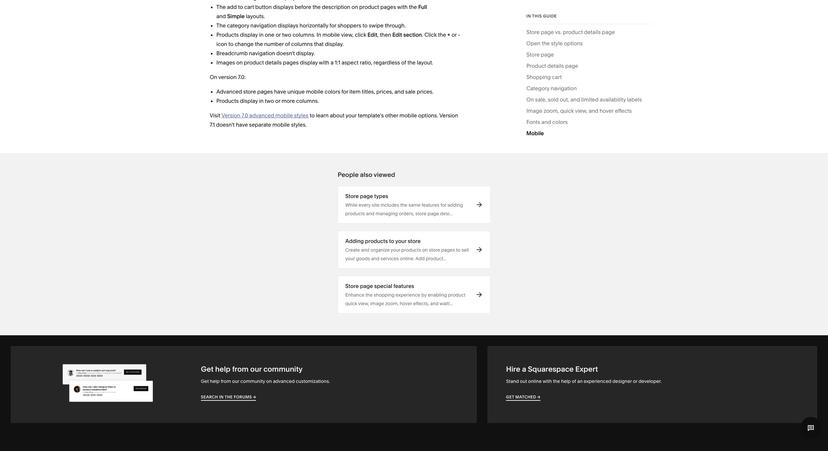 Task type: locate. For each thing, give the bounding box(es) containing it.
1 → from the left
[[253, 394, 256, 399]]

product
[[359, 4, 379, 10], [563, 29, 583, 35], [244, 59, 264, 66], [448, 292, 466, 298]]

effects,
[[413, 301, 429, 307]]

have down 7.0
[[236, 121, 248, 128]]

site
[[372, 202, 380, 208]]

pages up version 7.0 advanced mobile styles link
[[257, 88, 273, 95]]

1 vertical spatial display.
[[296, 50, 315, 57]]

navigation down number
[[249, 50, 275, 57]]

a right hire
[[522, 365, 526, 374]]

0 vertical spatial columns.
[[293, 31, 315, 38]]

with right online
[[543, 378, 552, 384]]

guide
[[543, 14, 557, 19]]

advanced up separate
[[249, 112, 274, 119]]

the up image
[[366, 292, 373, 298]]

1 vertical spatial doesn't
[[216, 121, 235, 128]]

footer image image
[[58, 357, 158, 412]]

0 vertical spatial products
[[216, 31, 239, 38]]

2 products from the top
[[216, 98, 239, 104]]

0 horizontal spatial have
[[236, 121, 248, 128]]

store up product...
[[429, 247, 440, 253]]

0 vertical spatial get
[[201, 365, 214, 374]]

1 horizontal spatial from
[[232, 365, 249, 374]]

pages inside advanced store pages have unique mobile colors for item titles, prices, and sale prices. products display in two or more columns.
[[257, 88, 273, 95]]

0 vertical spatial view,
[[341, 31, 354, 38]]

1 vertical spatial from
[[221, 378, 231, 384]]

the inside "store page special features enhance the shopping experience by enabling product quick view, image zoom, hover effects, and waitl..."
[[366, 292, 373, 298]]

1 vertical spatial in
[[259, 98, 264, 104]]

0 horizontal spatial doesn't
[[216, 121, 235, 128]]

0 vertical spatial from
[[232, 365, 249, 374]]

in left this
[[527, 14, 531, 19]]

product...
[[426, 256, 446, 262]]

online
[[528, 378, 542, 384]]

0 horizontal spatial for
[[330, 22, 336, 29]]

mobile left 'styles.'
[[272, 121, 290, 128]]

on left sale,
[[527, 96, 534, 103]]

1 vertical spatial get
[[201, 378, 209, 384]]

pages up product...
[[441, 247, 455, 253]]

same
[[409, 202, 421, 208]]

0 vertical spatial colors
[[325, 88, 340, 95]]

community
[[264, 365, 303, 374], [240, 378, 265, 384]]

→
[[253, 394, 256, 399], [537, 394, 541, 399]]

0 horizontal spatial view,
[[341, 31, 354, 38]]

people
[[338, 171, 359, 179]]

store for store page vs. product details page
[[527, 29, 540, 35]]

of right number
[[285, 41, 290, 47]]

types
[[374, 193, 388, 199]]

0 vertical spatial a
[[331, 59, 334, 66]]

the left add
[[216, 4, 226, 10]]

1 vertical spatial in
[[317, 31, 321, 38]]

help up search in the forums →
[[215, 365, 231, 374]]

on inside adding products to your store create and organize your products on store pages to sell your goods and services online. add product...
[[422, 247, 428, 253]]

shopping cart
[[527, 74, 562, 80]]

1 vertical spatial community
[[240, 378, 265, 384]]

1 vertical spatial columns.
[[296, 98, 319, 104]]

the left +
[[438, 31, 446, 38]]

or
[[276, 31, 281, 38], [452, 31, 457, 38], [275, 98, 280, 104], [633, 378, 638, 384]]

style
[[551, 40, 563, 47]]

displays up columns
[[278, 22, 298, 29]]

and up goods
[[361, 247, 370, 253]]

1 horizontal spatial of
[[401, 59, 406, 66]]

for left item
[[342, 88, 348, 95]]

1 horizontal spatial our
[[250, 365, 262, 374]]

pages
[[380, 4, 396, 10], [283, 59, 299, 66], [257, 88, 273, 95], [441, 247, 455, 253]]

2 vertical spatial navigation
[[551, 85, 577, 92]]

quick down out, at the top
[[560, 107, 574, 114]]

two up number
[[282, 31, 291, 38]]

on for on sale, sold out, and limited availability labels
[[527, 96, 534, 103]]

the down hire a squarespace expert
[[553, 378, 560, 384]]

2 get from the top
[[201, 378, 209, 384]]

styles
[[294, 112, 309, 119]]

display up 7.0
[[240, 98, 258, 104]]

or inside advanced store pages have unique mobile colors for item titles, prices, and sale prices. products display in two or more columns.
[[275, 98, 280, 104]]

0 horizontal spatial hover
[[400, 301, 412, 307]]

fonts
[[527, 119, 540, 125]]

0 vertical spatial two
[[282, 31, 291, 38]]

1 products from the top
[[216, 31, 239, 38]]

search
[[201, 394, 218, 399]]

columns. down unique
[[296, 98, 319, 104]]

1 horizontal spatial for
[[342, 88, 348, 95]]

doesn't
[[276, 50, 295, 57], [216, 121, 235, 128]]

1 vertical spatial have
[[236, 121, 248, 128]]

developer.
[[639, 378, 662, 384]]

1 vertical spatial our
[[232, 378, 239, 384]]

category
[[527, 85, 550, 92]]

cart
[[244, 4, 254, 10], [552, 74, 562, 80]]

1 horizontal spatial hover
[[600, 107, 614, 114]]

and
[[216, 13, 226, 20], [395, 88, 404, 95], [571, 96, 580, 103], [589, 107, 599, 114], [542, 119, 551, 125], [366, 211, 375, 217], [361, 247, 370, 253], [371, 256, 380, 262], [430, 301, 439, 307]]

2 edit from the left
[[392, 31, 402, 38]]

1 horizontal spatial two
[[282, 31, 291, 38]]

more
[[282, 98, 295, 104]]

2 version from the left
[[439, 112, 458, 119]]

in up visit version 7.0 advanced mobile styles
[[259, 98, 264, 104]]

our up get help from our community on advanced customizations.
[[250, 365, 262, 374]]

1 horizontal spatial version
[[439, 112, 458, 119]]

doesn't inside the to learn about your template's other mobile options. version 7.1 doesn't have separate mobile styles.
[[216, 121, 235, 128]]

display. down columns
[[296, 50, 315, 57]]

0 horizontal spatial on
[[210, 74, 217, 80]]

in inside the add to cart button displays before the description on product pages with the full and simple layouts. the category navigation displays horizontally for shoppers to swipe through. products display in one or two columns. in mobile view, click edit , then edit section . click the + or - icon to change the number of columns that display. breadcrumb navigation doesn't display. images on product details pages display with a 1:1 aspect ratio, regardless of the layout.
[[317, 31, 321, 38]]

features inside store page types while every site includes the same features for adding products and managing orders, store page desi...
[[422, 202, 440, 208]]

advanced left customizations.
[[273, 378, 295, 384]]

for left shoppers
[[330, 22, 336, 29]]

columns.
[[293, 31, 315, 38], [296, 98, 319, 104]]

view, down enhance
[[358, 301, 369, 307]]

advanced
[[249, 112, 274, 119], [273, 378, 295, 384]]

the left forums
[[225, 394, 233, 399]]

add
[[416, 256, 425, 262]]

cart down product details page link
[[552, 74, 562, 80]]

doesn't right 7.1
[[216, 121, 235, 128]]

store inside store page types while every site includes the same features for adding products and managing orders, store page desi...
[[345, 193, 359, 199]]

products up online. on the bottom
[[401, 247, 421, 253]]

1 vertical spatial with
[[319, 59, 329, 66]]

0 vertical spatial cart
[[244, 4, 254, 10]]

the left 'style' in the top right of the page
[[542, 40, 550, 47]]

on
[[210, 74, 217, 80], [527, 96, 534, 103]]

on down get help from our community
[[266, 378, 272, 384]]

mobile right unique
[[306, 88, 324, 95]]

regardless
[[374, 59, 400, 66]]

people also viewed
[[338, 171, 395, 179]]

our up forums
[[232, 378, 239, 384]]

on up add
[[422, 247, 428, 253]]

1 vertical spatial for
[[342, 88, 348, 95]]

of
[[285, 41, 290, 47], [401, 59, 406, 66], [572, 378, 576, 384]]

2 vertical spatial of
[[572, 378, 576, 384]]

1 vertical spatial the
[[216, 22, 226, 29]]

from up search in the forums →
[[221, 378, 231, 384]]

about
[[330, 112, 345, 119]]

to inside the to learn about your template's other mobile options. version 7.1 doesn't have separate mobile styles.
[[310, 112, 315, 119]]

on sale, sold out, and limited availability labels
[[527, 96, 642, 103]]

2 → from the left
[[537, 394, 541, 399]]

0 horizontal spatial of
[[285, 41, 290, 47]]

from
[[232, 365, 249, 374], [221, 378, 231, 384]]

→ right matched
[[537, 394, 541, 399]]

icon
[[216, 41, 227, 47]]

in
[[259, 31, 264, 38], [259, 98, 264, 104], [219, 394, 224, 399]]

navigation up one
[[251, 22, 277, 29]]

2 horizontal spatial view,
[[575, 107, 588, 114]]

2 vertical spatial display
[[240, 98, 258, 104]]

customizations.
[[296, 378, 330, 384]]

orders,
[[399, 211, 414, 217]]

1 vertical spatial features
[[394, 283, 414, 289]]

and left simple
[[216, 13, 226, 20]]

0 horizontal spatial our
[[232, 378, 239, 384]]

get for get help from our community
[[201, 365, 214, 374]]

vs.
[[555, 29, 562, 35]]

0 vertical spatial products
[[345, 211, 365, 217]]

your inside the to learn about your template's other mobile options. version 7.1 doesn't have separate mobile styles.
[[346, 112, 357, 119]]

of left an
[[572, 378, 576, 384]]

colors down image zoom, quick view, and hover effects link
[[552, 119, 568, 125]]

images
[[216, 59, 235, 66]]

doesn't down number
[[276, 50, 295, 57]]

store inside "store page special features enhance the shopping experience by enabling product quick view, image zoom, hover effects, and waitl..."
[[345, 283, 359, 289]]

a left '1:1'
[[331, 59, 334, 66]]

1 vertical spatial cart
[[552, 74, 562, 80]]

0 vertical spatial have
[[274, 88, 286, 95]]

0 horizontal spatial quick
[[345, 301, 357, 307]]

0 horizontal spatial colors
[[325, 88, 340, 95]]

get
[[201, 365, 214, 374], [201, 378, 209, 384]]

mobile up 'that'
[[323, 31, 340, 38]]

edit down swipe
[[368, 31, 377, 38]]

hover inside "store page special features enhance the shopping experience by enabling product quick view, image zoom, hover effects, and waitl..."
[[400, 301, 412, 307]]

1 horizontal spatial →
[[537, 394, 541, 399]]

products up icon
[[216, 31, 239, 38]]

and down enabling
[[430, 301, 439, 307]]

1 horizontal spatial colors
[[552, 119, 568, 125]]

image
[[527, 107, 543, 114]]

product details page link
[[527, 61, 578, 72]]

edit down 'through.' on the left of page
[[392, 31, 402, 38]]

prices,
[[376, 88, 393, 95]]

prices.
[[417, 88, 434, 95]]

0 horizontal spatial two
[[265, 98, 274, 104]]

1 vertical spatial quick
[[345, 301, 357, 307]]

from up get help from our community on advanced customizations.
[[232, 365, 249, 374]]

have up more
[[274, 88, 286, 95]]

community for get help from our community
[[264, 365, 303, 374]]

display. right 'that'
[[325, 41, 344, 47]]

quick inside image zoom, quick view, and hover effects link
[[560, 107, 574, 114]]

0 horizontal spatial version
[[222, 112, 240, 119]]

product up waitl...
[[448, 292, 466, 298]]

0 vertical spatial our
[[250, 365, 262, 374]]

for
[[330, 22, 336, 29], [342, 88, 348, 95], [441, 202, 447, 208]]

have inside the to learn about your template's other mobile options. version 7.1 doesn't have separate mobile styles.
[[236, 121, 248, 128]]

store inside store page types while every site includes the same features for adding products and managing orders, store page desi...
[[416, 211, 427, 217]]

1 horizontal spatial with
[[397, 4, 408, 10]]

1 horizontal spatial a
[[522, 365, 526, 374]]

features up experience
[[394, 283, 414, 289]]

1 vertical spatial products
[[216, 98, 239, 104]]

hover
[[600, 107, 614, 114], [400, 301, 412, 307]]

two up version 7.0 advanced mobile styles link
[[265, 98, 274, 104]]

2 horizontal spatial of
[[572, 378, 576, 384]]

store for store page special features enhance the shopping experience by enabling product quick view, image zoom, hover effects, and waitl...
[[345, 283, 359, 289]]

options
[[564, 40, 583, 47]]

special
[[374, 283, 392, 289]]

our for get help from our community on advanced customizations.
[[232, 378, 239, 384]]

products inside store page types while every site includes the same features for adding products and managing orders, store page desi...
[[345, 211, 365, 217]]

display down columns
[[300, 59, 318, 66]]

your up online. on the bottom
[[395, 238, 407, 244]]

mobile inside the add to cart button displays before the description on product pages with the full and simple layouts. the category navigation displays horizontally for shoppers to swipe through. products display in one or two columns. in mobile view, click edit , then edit section . click the + or - icon to change the number of columns that display. breadcrumb navigation doesn't display. images on product details pages display with a 1:1 aspect ratio, regardless of the layout.
[[323, 31, 340, 38]]

the left full in the right of the page
[[409, 4, 417, 10]]

managing
[[376, 211, 398, 217]]

fonts and colors link
[[527, 117, 568, 129]]

learn
[[316, 112, 329, 119]]

waitl...
[[440, 301, 453, 307]]

includes
[[381, 202, 399, 208]]

columns. up columns
[[293, 31, 315, 38]]

for up "desi..."
[[441, 202, 447, 208]]

before
[[295, 4, 311, 10]]

to right icon
[[228, 41, 233, 47]]

a inside the add to cart button displays before the description on product pages with the full and simple layouts. the category navigation displays horizontally for shoppers to swipe through. products display in one or two columns. in mobile view, click edit , then edit section . click the + or - icon to change the number of columns that display. breadcrumb navigation doesn't display. images on product details pages display with a 1:1 aspect ratio, regardless of the layout.
[[331, 59, 334, 66]]

displays
[[273, 4, 294, 10], [278, 22, 298, 29]]

2 vertical spatial view,
[[358, 301, 369, 307]]

help left an
[[561, 378, 571, 384]]

hover down availability
[[600, 107, 614, 114]]

zoom, down sold
[[544, 107, 559, 114]]

1 vertical spatial view,
[[575, 107, 588, 114]]

product inside "store page special features enhance the shopping experience by enabling product quick view, image zoom, hover effects, and waitl..."
[[448, 292, 466, 298]]

columns. inside advanced store pages have unique mobile colors for item titles, prices, and sale prices. products display in two or more columns.
[[296, 98, 319, 104]]

and down site
[[366, 211, 375, 217]]

1 get from the top
[[201, 365, 214, 374]]

0 vertical spatial doesn't
[[276, 50, 295, 57]]

0 horizontal spatial details
[[265, 59, 282, 66]]

shopping
[[527, 74, 551, 80]]

to right add
[[238, 4, 243, 10]]

view, inside the add to cart button displays before the description on product pages with the full and simple layouts. the category navigation displays horizontally for shoppers to swipe through. products display in one or two columns. in mobile view, click edit , then edit section . click the + or - icon to change the number of columns that display. breadcrumb navigation doesn't display. images on product details pages display with a 1:1 aspect ratio, regardless of the layout.
[[341, 31, 354, 38]]

designer
[[613, 378, 632, 384]]

0 horizontal spatial zoom,
[[385, 301, 399, 307]]

version inside the to learn about your template's other mobile options. version 7.1 doesn't have separate mobile styles.
[[439, 112, 458, 119]]

or left more
[[275, 98, 280, 104]]

0 vertical spatial display.
[[325, 41, 344, 47]]

image
[[370, 301, 384, 307]]

0 horizontal spatial in
[[317, 31, 321, 38]]

1 vertical spatial zoom,
[[385, 301, 399, 307]]

or right designer
[[633, 378, 638, 384]]

2 horizontal spatial for
[[441, 202, 447, 208]]

0 vertical spatial features
[[422, 202, 440, 208]]

doesn't inside the add to cart button displays before the description on product pages with the full and simple layouts. the category navigation displays horizontally for shoppers to swipe through. products display in one or two columns. in mobile view, click edit , then edit section . click the + or - icon to change the number of columns that display. breadcrumb navigation doesn't display. images on product details pages display with a 1:1 aspect ratio, regardless of the layout.
[[276, 50, 295, 57]]

1 vertical spatial navigation
[[249, 50, 275, 57]]

community up get help from our community on advanced customizations.
[[264, 365, 303, 374]]

version left 7.0
[[222, 112, 240, 119]]

0 vertical spatial the
[[216, 4, 226, 10]]

one
[[265, 31, 274, 38]]

the left the category at the left
[[216, 22, 226, 29]]

1 vertical spatial hover
[[400, 301, 412, 307]]

2 horizontal spatial with
[[543, 378, 552, 384]]

zoom, down shopping
[[385, 301, 399, 307]]

1 horizontal spatial quick
[[560, 107, 574, 114]]

store up enhance
[[345, 283, 359, 289]]

1 horizontal spatial have
[[274, 88, 286, 95]]

1 horizontal spatial on
[[527, 96, 534, 103]]

1 horizontal spatial edit
[[392, 31, 402, 38]]

navigation up out, at the top
[[551, 85, 577, 92]]

on sale, sold out, and limited availability labels link
[[527, 95, 642, 106]]

products
[[216, 31, 239, 38], [216, 98, 239, 104]]

products down advanced
[[216, 98, 239, 104]]

products down 'while'
[[345, 211, 365, 217]]

quick down enhance
[[345, 301, 357, 307]]

0 vertical spatial in
[[259, 31, 264, 38]]

mobile inside advanced store pages have unique mobile colors for item titles, prices, and sale prices. products display in two or more columns.
[[306, 88, 324, 95]]

in inside the add to cart button displays before the description on product pages with the full and simple layouts. the category navigation displays horizontally for shoppers to swipe through. products display in one or two columns. in mobile view, click edit , then edit section . click the + or - icon to change the number of columns that display. breadcrumb navigation doesn't display. images on product details pages display with a 1:1 aspect ratio, regardless of the layout.
[[259, 31, 264, 38]]

1 vertical spatial two
[[265, 98, 274, 104]]

titles,
[[362, 88, 375, 95]]

in left one
[[259, 31, 264, 38]]

to left sell
[[456, 247, 460, 253]]

page inside "store page special features enhance the shopping experience by enabling product quick view, image zoom, hover effects, and waitl..."
[[360, 283, 373, 289]]

version right options.
[[439, 112, 458, 119]]

our
[[250, 365, 262, 374], [232, 378, 239, 384]]

get for get help from our community on advanced customizations.
[[201, 378, 209, 384]]

to left learn
[[310, 112, 315, 119]]

1 vertical spatial on
[[527, 96, 534, 103]]

store
[[527, 29, 540, 35], [527, 51, 540, 58], [345, 193, 359, 199], [345, 283, 359, 289]]

mobile right "other"
[[400, 112, 417, 119]]

click
[[355, 31, 366, 38]]

for inside store page types while every site includes the same features for adding products and managing orders, store page desi...
[[441, 202, 447, 208]]

section
[[403, 31, 422, 38]]

in up 'that'
[[317, 31, 321, 38]]

on left version
[[210, 74, 217, 80]]

display
[[240, 31, 258, 38], [300, 59, 318, 66], [240, 98, 258, 104]]

colors
[[325, 88, 340, 95], [552, 119, 568, 125]]

and inside "store page special features enhance the shopping experience by enabling product quick view, image zoom, hover effects, and waitl..."
[[430, 301, 439, 307]]

hover down experience
[[400, 301, 412, 307]]

view, down on sale, sold out, and limited availability labels link
[[575, 107, 588, 114]]

1 horizontal spatial features
[[422, 202, 440, 208]]

products up organize
[[365, 238, 388, 244]]

0 horizontal spatial features
[[394, 283, 414, 289]]

1 horizontal spatial doesn't
[[276, 50, 295, 57]]

0 vertical spatial quick
[[560, 107, 574, 114]]



Task type: describe. For each thing, give the bounding box(es) containing it.
0 vertical spatial of
[[285, 41, 290, 47]]

the inside store page types while every site includes the same features for adding products and managing orders, store page desi...
[[400, 202, 407, 208]]

goods
[[356, 256, 370, 262]]

item
[[350, 88, 361, 95]]

or left -
[[452, 31, 457, 38]]

open the style options link
[[527, 39, 583, 50]]

0 vertical spatial navigation
[[251, 22, 277, 29]]

on version 7.0:
[[210, 74, 246, 80]]

for inside the add to cart button displays before the description on product pages with the full and simple layouts. the category navigation displays horizontally for shoppers to swipe through. products display in one or two columns. in mobile view, click edit , then edit section . click the + or - icon to change the number of columns that display. breadcrumb navigation doesn't display. images on product details pages display with a 1:1 aspect ratio, regardless of the layout.
[[330, 22, 336, 29]]

from for get help from our community
[[232, 365, 249, 374]]

sell
[[462, 247, 469, 253]]

product up 7.0: on the top left of the page
[[244, 59, 264, 66]]

create
[[345, 247, 360, 253]]

version 7.0 advanced mobile styles link
[[222, 112, 309, 119]]

full
[[418, 4, 427, 10]]

enhance
[[345, 292, 365, 298]]

1 vertical spatial advanced
[[273, 378, 295, 384]]

details inside the add to cart button displays before the description on product pages with the full and simple layouts. the category navigation displays horizontally for shoppers to swipe through. products display in one or two columns. in mobile view, click edit , then edit section . click the + or - icon to change the number of columns that display. breadcrumb navigation doesn't display. images on product details pages display with a 1:1 aspect ratio, regardless of the layout.
[[265, 59, 282, 66]]

sold
[[548, 96, 559, 103]]

and right fonts
[[542, 119, 551, 125]]

template's
[[358, 112, 384, 119]]

labels
[[627, 96, 642, 103]]

0 horizontal spatial display.
[[296, 50, 315, 57]]

-
[[458, 31, 460, 38]]

stand
[[506, 378, 519, 384]]

store up add
[[408, 238, 421, 244]]

options.
[[418, 112, 438, 119]]

two inside advanced store pages have unique mobile colors for item titles, prices, and sale prices. products display in two or more columns.
[[265, 98, 274, 104]]

hire a squarespace expert
[[506, 365, 598, 374]]

breadcrumb
[[216, 50, 248, 57]]

fonts and colors
[[527, 119, 568, 125]]

button
[[255, 4, 272, 10]]

viewed
[[374, 171, 395, 179]]

enabling
[[428, 292, 447, 298]]

swipe
[[369, 22, 384, 29]]

sale
[[405, 88, 416, 95]]

get help from our community
[[201, 365, 303, 374]]

stand out online with the help of an experienced designer or developer.
[[506, 378, 662, 384]]

+
[[447, 31, 450, 38]]

in inside advanced store pages have unique mobile colors for item titles, prices, and sale prices. products display in two or more columns.
[[259, 98, 264, 104]]

aspect
[[342, 59, 359, 66]]

help for get help from our community
[[215, 365, 231, 374]]

an
[[577, 378, 583, 384]]

description
[[322, 4, 350, 10]]

product
[[527, 62, 546, 69]]

horizontally
[[300, 22, 328, 29]]

add
[[227, 4, 237, 10]]

,
[[377, 31, 379, 38]]

every
[[359, 202, 371, 208]]

7.0
[[242, 112, 248, 119]]

or right one
[[276, 31, 281, 38]]

matched
[[516, 394, 536, 399]]

advanced store pages have unique mobile colors for item titles, prices, and sale prices. products display in two or more columns.
[[216, 88, 434, 104]]

to up click
[[363, 22, 368, 29]]

category navigation link
[[527, 84, 577, 95]]

columns
[[291, 41, 313, 47]]

.
[[422, 31, 423, 38]]

sale,
[[535, 96, 547, 103]]

1 vertical spatial colors
[[552, 119, 568, 125]]

and inside store page types while every site includes the same features for adding products and managing orders, store page desi...
[[366, 211, 375, 217]]

experienced
[[584, 378, 612, 384]]

on for on version 7.0:
[[210, 74, 217, 80]]

mobile
[[527, 130, 544, 137]]

community for get help from our community on advanced customizations.
[[240, 378, 265, 384]]

desi...
[[440, 211, 453, 217]]

1 horizontal spatial in
[[527, 14, 531, 19]]

through.
[[385, 22, 406, 29]]

help for get help from our community on advanced customizations.
[[210, 378, 220, 384]]

1 vertical spatial display
[[300, 59, 318, 66]]

adding
[[448, 202, 463, 208]]

category navigation
[[527, 85, 577, 92]]

the left layout.
[[408, 59, 416, 66]]

store for store page
[[527, 51, 540, 58]]

product up options
[[563, 29, 583, 35]]

your down 'create'
[[345, 256, 355, 262]]

get matched →
[[506, 394, 541, 399]]

two inside the add to cart button displays before the description on product pages with the full and simple layouts. the category navigation displays horizontally for shoppers to swipe through. products display in one or two columns. in mobile view, click edit , then edit section . click the + or - icon to change the number of columns that display. breadcrumb navigation doesn't display. images on product details pages display with a 1:1 aspect ratio, regardless of the layout.
[[282, 31, 291, 38]]

0 vertical spatial advanced
[[249, 112, 274, 119]]

1 the from the top
[[216, 4, 226, 10]]

your up services
[[391, 247, 400, 253]]

layouts.
[[246, 13, 265, 20]]

products inside the add to cart button displays before the description on product pages with the full and simple layouts. the category navigation displays horizontally for shoppers to swipe through. products display in one or two columns. in mobile view, click edit , then edit section . click the + or - icon to change the number of columns that display. breadcrumb navigation doesn't display. images on product details pages display with a 1:1 aspect ratio, regardless of the layout.
[[216, 31, 239, 38]]

store page link
[[527, 50, 554, 61]]

ratio,
[[360, 59, 372, 66]]

columns. inside the add to cart button displays before the description on product pages with the full and simple layouts. the category navigation displays horizontally for shoppers to swipe through. products display in one or two columns. in mobile view, click edit , then edit section . click the + or - icon to change the number of columns that display. breadcrumb navigation doesn't display. images on product details pages display with a 1:1 aspect ratio, regardless of the layout.
[[293, 31, 315, 38]]

1 vertical spatial of
[[401, 59, 406, 66]]

1:1
[[335, 59, 340, 66]]

the right change
[[255, 41, 263, 47]]

availability
[[600, 96, 626, 103]]

1 horizontal spatial cart
[[552, 74, 562, 80]]

0 vertical spatial zoom,
[[544, 107, 559, 114]]

navigation inside category navigation link
[[551, 85, 577, 92]]

separate
[[249, 121, 271, 128]]

our for get help from our community
[[250, 365, 262, 374]]

have inside advanced store pages have unique mobile colors for item titles, prices, and sale prices. products display in two or more columns.
[[274, 88, 286, 95]]

styles.
[[291, 121, 307, 128]]

forums
[[234, 394, 252, 399]]

store for store page types while every site includes the same features for adding products and managing orders, store page desi...
[[345, 193, 359, 199]]

advanced
[[216, 88, 242, 95]]

and right out, at the top
[[571, 96, 580, 103]]

cart inside the add to cart button displays before the description on product pages with the full and simple layouts. the category navigation displays horizontally for shoppers to swipe through. products display in one or two columns. in mobile view, click edit , then edit section . click the + or - icon to change the number of columns that display. breadcrumb navigation doesn't display. images on product details pages display with a 1:1 aspect ratio, regardless of the layout.
[[244, 4, 254, 10]]

the right before
[[313, 4, 321, 10]]

pages up 'through.' on the left of page
[[380, 4, 396, 10]]

1 version from the left
[[222, 112, 240, 119]]

services
[[381, 256, 399, 262]]

visit
[[210, 112, 220, 119]]

0 vertical spatial hover
[[600, 107, 614, 114]]

image zoom, quick view, and hover effects link
[[527, 106, 632, 117]]

display inside advanced store pages have unique mobile colors for item titles, prices, and sale prices. products display in two or more columns.
[[240, 98, 258, 104]]

by
[[422, 292, 427, 298]]

features inside "store page special features enhance the shopping experience by enabling product quick view, image zoom, hover effects, and waitl..."
[[394, 283, 414, 289]]

from for get help from our community on advanced customizations.
[[221, 378, 231, 384]]

2 the from the top
[[216, 22, 226, 29]]

1 vertical spatial products
[[365, 238, 388, 244]]

and inside the add to cart button displays before the description on product pages with the full and simple layouts. the category navigation displays horizontally for shoppers to swipe through. products display in one or two columns. in mobile view, click edit , then edit section . click the + or - icon to change the number of columns that display. breadcrumb navigation doesn't display. images on product details pages display with a 1:1 aspect ratio, regardless of the layout.
[[216, 13, 226, 20]]

shopping
[[374, 292, 395, 298]]

open the style options
[[527, 40, 583, 47]]

effects
[[615, 107, 632, 114]]

colors inside advanced store pages have unique mobile colors for item titles, prices, and sale prices. products display in two or more columns.
[[325, 88, 340, 95]]

adding products to your store create and organize your products on store pages to sell your goods and services online. add product...
[[345, 238, 469, 262]]

this
[[532, 14, 542, 19]]

then
[[380, 31, 391, 38]]

pages down columns
[[283, 59, 299, 66]]

online.
[[400, 256, 415, 262]]

1 vertical spatial displays
[[278, 22, 298, 29]]

get
[[506, 394, 514, 399]]

quick inside "store page special features enhance the shopping experience by enabling product quick view, image zoom, hover effects, and waitl..."
[[345, 301, 357, 307]]

mobile down more
[[275, 112, 293, 119]]

view, inside "store page special features enhance the shopping experience by enabling product quick view, image zoom, hover effects, and waitl..."
[[358, 301, 369, 307]]

store page vs. product details page link
[[527, 27, 615, 39]]

products inside advanced store pages have unique mobile colors for item titles, prices, and sale prices. products display in two or more columns.
[[216, 98, 239, 104]]

0 vertical spatial with
[[397, 4, 408, 10]]

for inside advanced store pages have unique mobile colors for item titles, prices, and sale prices. products display in two or more columns.
[[342, 88, 348, 95]]

adding
[[345, 238, 364, 244]]

other
[[385, 112, 398, 119]]

store page special features enhance the shopping experience by enabling product quick view, image zoom, hover effects, and waitl...
[[345, 283, 466, 307]]

product details page
[[527, 62, 578, 69]]

and down organize
[[371, 256, 380, 262]]

click
[[425, 31, 437, 38]]

and inside advanced store pages have unique mobile colors for item titles, prices, and sale prices. products display in two or more columns.
[[395, 88, 404, 95]]

1 edit from the left
[[368, 31, 377, 38]]

number
[[264, 41, 284, 47]]

and down 'limited' on the top of the page
[[589, 107, 599, 114]]

1 horizontal spatial details
[[548, 62, 564, 69]]

1 horizontal spatial display.
[[325, 41, 344, 47]]

2 vertical spatial in
[[219, 394, 224, 399]]

in this guide
[[527, 14, 557, 19]]

on right description
[[352, 4, 358, 10]]

store inside advanced store pages have unique mobile colors for item titles, prices, and sale prices. products display in two or more columns.
[[243, 88, 256, 95]]

0 horizontal spatial with
[[319, 59, 329, 66]]

2 vertical spatial products
[[401, 247, 421, 253]]

search in the forums →
[[201, 394, 256, 399]]

2 horizontal spatial details
[[584, 29, 601, 35]]

7.1
[[210, 121, 215, 128]]

0 vertical spatial display
[[240, 31, 258, 38]]

0 vertical spatial displays
[[273, 4, 294, 10]]

pages inside adding products to your store create and organize your products on store pages to sell your goods and services online. add product...
[[441, 247, 455, 253]]

to up organize
[[389, 238, 394, 244]]

zoom, inside "store page special features enhance the shopping experience by enabling product quick view, image zoom, hover effects, and waitl..."
[[385, 301, 399, 307]]

change
[[235, 41, 254, 47]]

product up swipe
[[359, 4, 379, 10]]

on down breadcrumb
[[236, 59, 243, 66]]

shopping cart link
[[527, 72, 562, 84]]

visit version 7.0 advanced mobile styles
[[210, 112, 309, 119]]



Task type: vqa. For each thing, say whether or not it's contained in the screenshot.
page
yes



